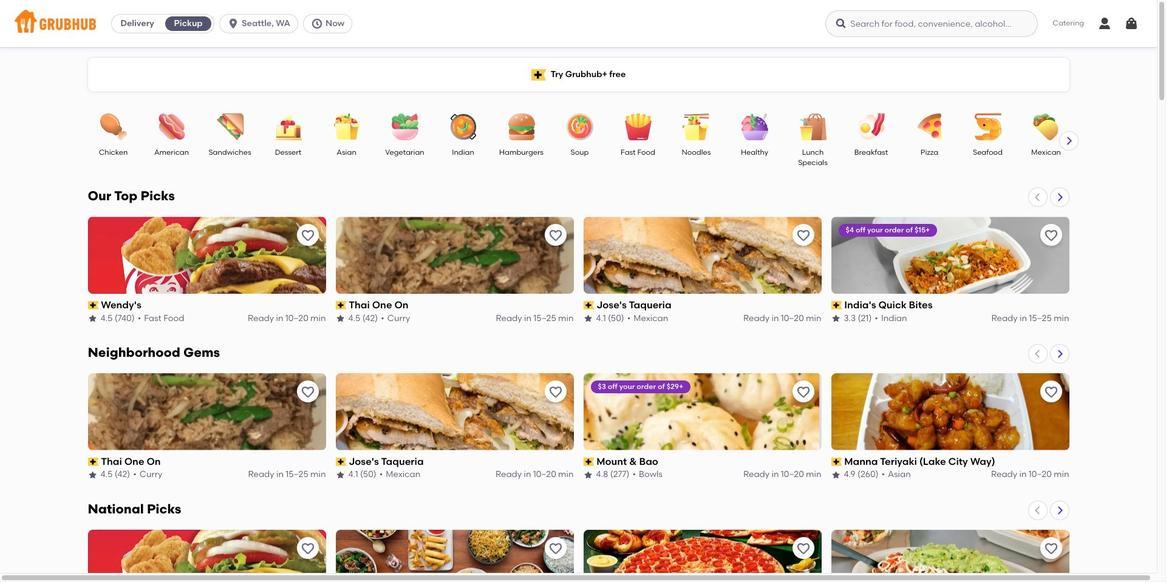 Task type: vqa. For each thing, say whether or not it's contained in the screenshot.
the left order
no



Task type: describe. For each thing, give the bounding box(es) containing it.
breakfast image
[[850, 114, 893, 140]]

mount & bao logo image
[[583, 374, 822, 451]]

caret right icon image for third caret left icon
[[1055, 506, 1065, 516]]

main navigation navigation
[[0, 0, 1157, 47]]

mexican image
[[1025, 114, 1068, 140]]

subscription pass image for manna teriyaki (lake city way) logo
[[583, 458, 594, 467]]

chicken image
[[92, 114, 135, 140]]

caret right icon image for india's quick bites logo's caret left icon
[[1055, 193, 1065, 202]]

caret left icon image for manna teriyaki (lake city way) logo
[[1033, 349, 1043, 359]]

pizza image
[[908, 114, 951, 140]]

seafood image
[[967, 114, 1009, 140]]

hamburgers image
[[500, 114, 543, 140]]

1 horizontal spatial jose's taqueria logo image
[[583, 217, 822, 294]]

caret left icon image for india's quick bites logo
[[1033, 193, 1043, 202]]

subscription pass image for leftmost jose's taqueria logo
[[336, 458, 346, 467]]

dessert image
[[267, 114, 310, 140]]

0 horizontal spatial thai one on logo image
[[88, 374, 326, 451]]

Search for food, convenience, alcohol... search field
[[826, 10, 1038, 37]]

subscription pass image for topmost thai one on logo
[[336, 301, 346, 310]]

noodles image
[[675, 114, 718, 140]]

vegetarian image
[[384, 114, 426, 140]]

subscription pass image for india's quick bites logo
[[583, 301, 594, 310]]

chipotle logo image
[[831, 530, 1069, 583]]

indian image
[[442, 114, 484, 140]]

asian image
[[325, 114, 368, 140]]

panda express logo image
[[336, 530, 574, 583]]

grubhub plus flag logo image
[[531, 69, 546, 80]]

soup image
[[559, 114, 601, 140]]



Task type: locate. For each thing, give the bounding box(es) containing it.
0 vertical spatial subscription pass image
[[583, 301, 594, 310]]

2 vertical spatial caret left icon image
[[1033, 506, 1043, 516]]

svg image
[[1098, 16, 1112, 31]]

fast food image
[[617, 114, 659, 140]]

1 vertical spatial jose's taqueria logo image
[[336, 374, 574, 451]]

1 vertical spatial subscription pass image
[[583, 458, 594, 467]]

1 vertical spatial thai one on logo image
[[88, 374, 326, 451]]

1 caret left icon image from the top
[[1033, 193, 1043, 202]]

subscription pass image
[[88, 301, 99, 310], [336, 301, 346, 310], [831, 301, 842, 310], [88, 458, 99, 467], [336, 458, 346, 467], [831, 458, 842, 467]]

jose's taqueria logo image
[[583, 217, 822, 294], [336, 374, 574, 451]]

2 subscription pass image from the top
[[583, 458, 594, 467]]

american image
[[150, 114, 193, 140]]

3 caret left icon image from the top
[[1033, 506, 1043, 516]]

subscription pass image
[[583, 301, 594, 310], [583, 458, 594, 467]]

caret right icon image
[[1064, 136, 1074, 146], [1055, 193, 1065, 202], [1055, 349, 1065, 359], [1055, 506, 1065, 516]]

healthy image
[[734, 114, 776, 140]]

caret right icon image for caret left icon associated with manna teriyaki (lake city way) logo
[[1055, 349, 1065, 359]]

star icon image
[[88, 314, 97, 324], [336, 314, 345, 324], [583, 314, 593, 324], [831, 314, 841, 324], [88, 471, 97, 480], [336, 471, 345, 480], [583, 471, 593, 480], [831, 471, 841, 480]]

sandwiches image
[[209, 114, 251, 140]]

0 vertical spatial jose's taqueria logo image
[[583, 217, 822, 294]]

subscription pass image for 2nd wendy's logo from the bottom of the page
[[88, 301, 99, 310]]

1 wendy's logo image from the top
[[88, 217, 326, 294]]

lunch specials image
[[792, 114, 834, 140]]

caret left icon image
[[1033, 193, 1043, 202], [1033, 349, 1043, 359], [1033, 506, 1043, 516]]

wendy's logo image
[[88, 217, 326, 294], [88, 530, 326, 583]]

0 vertical spatial wendy's logo image
[[88, 217, 326, 294]]

1 horizontal spatial thai one on logo image
[[336, 217, 574, 294]]

2 wendy's logo image from the top
[[88, 530, 326, 583]]

2 caret left icon image from the top
[[1033, 349, 1043, 359]]

subscription pass image for india's quick bites logo
[[831, 301, 842, 310]]

svg image
[[1124, 16, 1139, 31], [227, 18, 239, 30], [311, 18, 323, 30], [835, 18, 848, 30]]

papa johns logo image
[[583, 530, 822, 583]]

1 vertical spatial caret left icon image
[[1033, 349, 1043, 359]]

india's quick bites logo image
[[831, 217, 1069, 294]]

0 vertical spatial caret left icon image
[[1033, 193, 1043, 202]]

0 horizontal spatial jose's taqueria logo image
[[336, 374, 574, 451]]

thai one on logo image
[[336, 217, 574, 294], [88, 374, 326, 451]]

1 vertical spatial wendy's logo image
[[88, 530, 326, 583]]

subscription pass image for the left thai one on logo
[[88, 458, 99, 467]]

0 vertical spatial thai one on logo image
[[336, 217, 574, 294]]

manna teriyaki (lake city way) logo image
[[831, 374, 1069, 451]]

subscription pass image for manna teriyaki (lake city way) logo
[[831, 458, 842, 467]]

1 subscription pass image from the top
[[583, 301, 594, 310]]



